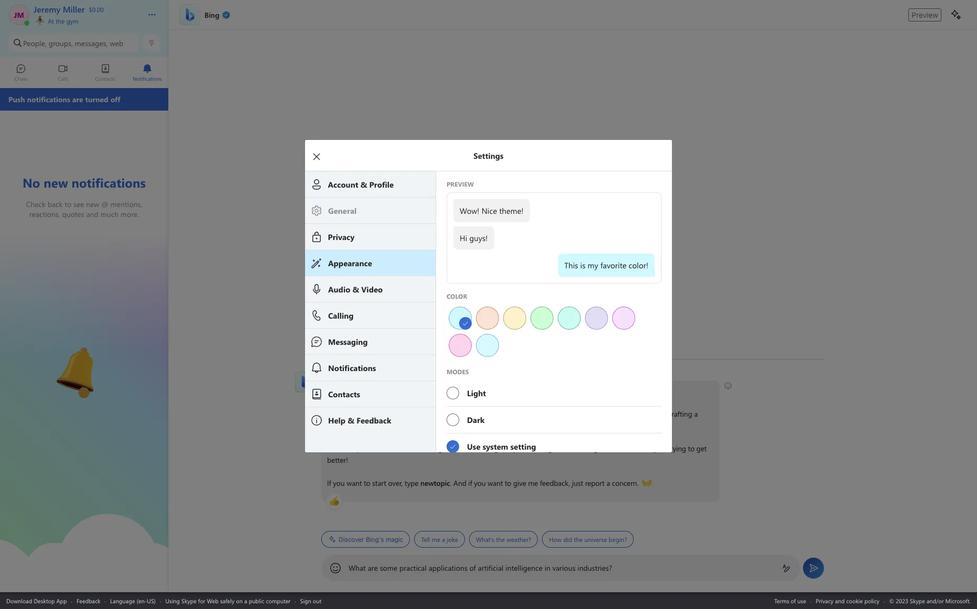 Task type: vqa. For each thing, say whether or not it's contained in the screenshot.
What'S The Weather? button
yes



Task type: locate. For each thing, give the bounding box(es) containing it.
wednesday, november 8, 2023 heading
[[321, 347, 825, 366]]

1 horizontal spatial how
[[549, 535, 562, 544]]

1 horizontal spatial get
[[697, 444, 707, 454]]

skype
[[181, 597, 197, 605]]

theme dialog
[[305, 140, 688, 609]]

in up with
[[514, 409, 519, 419]]

1 vertical spatial i
[[483, 444, 485, 454]]

i'm left the an
[[327, 444, 337, 454]]

to left start
[[364, 478, 370, 488]]

get left mad
[[594, 444, 604, 454]]

tab list
[[0, 59, 168, 88]]

magic
[[386, 536, 403, 544]]

0 horizontal spatial type
[[365, 409, 379, 419]]

at
[[48, 17, 54, 25]]

0 horizontal spatial i
[[410, 386, 412, 396]]

might
[[487, 444, 505, 454]]

mad
[[606, 444, 620, 454]]

1 horizontal spatial for
[[345, 421, 354, 431]]

concern.
[[612, 478, 639, 488]]

you
[[429, 386, 441, 396], [333, 478, 345, 488], [474, 478, 486, 488]]

0 horizontal spatial you
[[333, 478, 345, 488]]

1 vertical spatial groups,
[[404, 421, 427, 431]]

privacy
[[816, 597, 834, 605]]

language (en-us) link
[[110, 597, 156, 605]]

what are some practical applications of artificial intelligence in various industries?
[[349, 563, 612, 573]]

2 get from the left
[[697, 444, 707, 454]]

gym
[[66, 17, 79, 25]]

to down the "vegan"
[[464, 421, 470, 431]]

to
[[627, 409, 633, 419], [464, 421, 470, 431], [688, 444, 695, 454], [364, 478, 370, 488], [505, 478, 512, 488]]

me
[[340, 409, 350, 419], [501, 421, 510, 431], [528, 478, 538, 488], [432, 535, 440, 544]]

the right what's
[[496, 535, 505, 544]]

of left artificial
[[470, 563, 476, 573]]

get right trying
[[697, 444, 707, 454]]

want left start
[[347, 478, 362, 488]]

groups, down like
[[404, 421, 427, 431]]

groups, down at the gym
[[49, 38, 73, 48]]

a right on
[[244, 597, 247, 605]]

i'm right me, on the bottom right of page
[[643, 444, 653, 454]]

groups,
[[49, 38, 73, 48], [404, 421, 427, 431]]

a right drafting
[[694, 409, 698, 419]]

i
[[410, 386, 412, 396], [483, 444, 485, 454]]

mention
[[472, 421, 499, 431]]

2 vertical spatial for
[[198, 597, 205, 605]]

! how can i help you today?
[[377, 386, 466, 396]]

start
[[372, 478, 386, 488]]

something
[[519, 444, 553, 454]]

1 vertical spatial just
[[572, 478, 583, 488]]

Use system setting checkbox
[[446, 434, 662, 460]]

1 vertical spatial how
[[549, 535, 562, 544]]

1 horizontal spatial in
[[545, 563, 551, 573]]

2 horizontal spatial i'm
[[643, 444, 653, 454]]

hey, this is
[[327, 386, 362, 396]]

at
[[622, 444, 628, 454]]

1 i'm from the left
[[327, 444, 337, 454]]

public
[[249, 597, 264, 605]]

terms
[[775, 597, 790, 605]]

2 horizontal spatial of
[[791, 597, 796, 605]]

Dark checkbox
[[446, 407, 662, 433]]

help
[[414, 386, 427, 396]]

me left any
[[340, 409, 350, 419]]

restaurants
[[477, 409, 512, 419]]

to left give
[[505, 478, 512, 488]]

using
[[165, 597, 180, 605]]

2 want from the left
[[488, 478, 503, 488]]

i inside the ask me any type of question, like finding vegan restaurants in cambridge, itinerary for your trip to europe or drafting a story for curious kids. in groups, remember to mention me with @bing. i'm an ai preview, so i'm still learning. sometimes i might say something weird. don't get mad at me, i'm just trying to get better! if you want to start over, type
[[483, 444, 485, 454]]

so
[[384, 444, 391, 454]]

the for at
[[56, 17, 65, 25]]

of
[[381, 409, 387, 419], [470, 563, 476, 573], [791, 597, 796, 605]]

artificial
[[478, 563, 504, 573]]

your
[[598, 409, 612, 419]]

applications
[[429, 563, 468, 573]]

if
[[468, 478, 472, 488]]

for left "your"
[[587, 409, 596, 419]]

1 horizontal spatial of
[[470, 563, 476, 573]]

ai
[[348, 444, 355, 454]]

2 horizontal spatial the
[[574, 535, 583, 544]]

in
[[514, 409, 519, 419], [545, 563, 551, 573]]

0 horizontal spatial in
[[514, 409, 519, 419]]

0 horizontal spatial groups,
[[49, 38, 73, 48]]

the right the did
[[574, 535, 583, 544]]

on
[[236, 597, 243, 605]]

0 vertical spatial of
[[381, 409, 387, 419]]

1 horizontal spatial just
[[655, 444, 666, 454]]

various
[[553, 563, 576, 573]]

2 vertical spatial of
[[791, 597, 796, 605]]

0 horizontal spatial get
[[594, 444, 604, 454]]

with
[[512, 421, 526, 431]]

this
[[343, 386, 354, 396]]

did
[[564, 535, 572, 544]]

0 vertical spatial groups,
[[49, 38, 73, 48]]

at the gym button
[[34, 15, 137, 25]]

some
[[380, 563, 398, 573]]

i left might
[[483, 444, 485, 454]]

0 horizontal spatial of
[[381, 409, 387, 419]]

language (en-us)
[[110, 597, 156, 605]]

the inside "at the gym" 'button'
[[56, 17, 65, 25]]

1 horizontal spatial type
[[405, 478, 419, 488]]

how left the did
[[549, 535, 562, 544]]

intelligence
[[506, 563, 543, 573]]

0 vertical spatial how
[[381, 386, 395, 396]]

0 horizontal spatial want
[[347, 478, 362, 488]]

an
[[339, 444, 346, 454]]

weird.
[[555, 444, 573, 454]]

type right over,
[[405, 478, 419, 488]]

just inside the ask me any type of question, like finding vegan restaurants in cambridge, itinerary for your trip to europe or drafting a story for curious kids. in groups, remember to mention me with @bing. i'm an ai preview, so i'm still learning. sometimes i might say something weird. don't get mad at me, i'm just trying to get better! if you want to start over, type
[[655, 444, 666, 454]]

give
[[513, 478, 526, 488]]

bell
[[53, 343, 66, 354]]

want left give
[[488, 478, 503, 488]]

for left web
[[198, 597, 205, 605]]

out
[[313, 597, 322, 605]]

privacy and cookie policy
[[816, 597, 880, 605]]

of left use
[[791, 597, 796, 605]]

like
[[420, 409, 430, 419]]

0 horizontal spatial i'm
[[327, 444, 337, 454]]

1 horizontal spatial i
[[483, 444, 485, 454]]

2 horizontal spatial for
[[587, 409, 596, 419]]

how right !
[[381, 386, 395, 396]]

i'm right the so
[[393, 444, 403, 454]]

terms of use link
[[775, 597, 807, 605]]

story
[[327, 421, 343, 431]]

1 horizontal spatial groups,
[[404, 421, 427, 431]]

discover bing's magic
[[339, 536, 403, 544]]

using skype for web safely on a public computer link
[[165, 597, 291, 605]]

safely
[[220, 597, 235, 605]]

i'm
[[327, 444, 337, 454], [393, 444, 403, 454], [643, 444, 653, 454]]

newtopic . and if you want to give me feedback, just report a concern.
[[421, 478, 641, 488]]

the right at
[[56, 17, 65, 25]]

0 horizontal spatial just
[[572, 478, 583, 488]]

for
[[587, 409, 596, 419], [345, 421, 354, 431], [198, 597, 205, 605]]

and
[[454, 478, 467, 488]]

0 vertical spatial just
[[655, 444, 666, 454]]

1 want from the left
[[347, 478, 362, 488]]

using skype for web safely on a public computer
[[165, 597, 291, 605]]

i right the can
[[410, 386, 412, 396]]

language
[[110, 597, 135, 605]]

me,
[[630, 444, 641, 454]]

a right "report"
[[607, 478, 610, 488]]

if
[[327, 478, 331, 488]]

discover
[[339, 536, 364, 544]]

still
[[405, 444, 415, 454]]

1 horizontal spatial i'm
[[393, 444, 403, 454]]

for right story
[[345, 421, 354, 431]]

just left trying
[[655, 444, 666, 454]]

just left "report"
[[572, 478, 583, 488]]

0 horizontal spatial the
[[56, 17, 65, 25]]

0 vertical spatial in
[[514, 409, 519, 419]]

type up curious
[[365, 409, 379, 419]]

am
[[350, 371, 360, 380]]

web
[[110, 38, 123, 48]]

how
[[381, 386, 395, 396], [549, 535, 562, 544]]

itinerary
[[559, 409, 585, 419]]

any
[[352, 409, 363, 419]]

kids.
[[380, 421, 394, 431]]

0 vertical spatial type
[[365, 409, 379, 419]]

the inside the what's the weather? button
[[496, 535, 505, 544]]

joke
[[447, 535, 458, 544]]

of up kids. at bottom left
[[381, 409, 387, 419]]

me left with
[[501, 421, 510, 431]]

a left joke
[[442, 535, 445, 544]]

in left various
[[545, 563, 551, 573]]

hey,
[[327, 386, 341, 396]]

1 horizontal spatial want
[[488, 478, 503, 488]]

feedback
[[77, 597, 101, 605]]

1 horizontal spatial the
[[496, 535, 505, 544]]

me right tell
[[432, 535, 440, 544]]



Task type: describe. For each thing, give the bounding box(es) containing it.
better!
[[327, 455, 348, 465]]

you inside the ask me any type of question, like finding vegan restaurants in cambridge, itinerary for your trip to europe or drafting a story for curious kids. in groups, remember to mention me with @bing. i'm an ai preview, so i'm still learning. sometimes i might say something weird. don't get mad at me, i'm just trying to get better! if you want to start over, type
[[333, 478, 345, 488]]

bing's
[[366, 536, 384, 544]]

2 horizontal spatial you
[[474, 478, 486, 488]]

learning.
[[417, 444, 444, 454]]

newtopic
[[421, 478, 450, 488]]

over,
[[388, 478, 403, 488]]

3 i'm from the left
[[643, 444, 653, 454]]

to right trip
[[627, 409, 633, 419]]

us)
[[147, 597, 156, 605]]

a inside button
[[442, 535, 445, 544]]

!
[[377, 386, 379, 396]]

1 vertical spatial type
[[405, 478, 419, 488]]

say
[[507, 444, 517, 454]]

bing, 9:24 am
[[321, 371, 360, 380]]

people, groups, messages, web button
[[8, 34, 139, 52]]

ask
[[327, 409, 338, 419]]

0 vertical spatial for
[[587, 409, 596, 419]]

2 i'm from the left
[[393, 444, 403, 454]]

computer
[[266, 597, 291, 605]]

sign
[[300, 597, 311, 605]]

of inside the ask me any type of question, like finding vegan restaurants in cambridge, itinerary for your trip to europe or drafting a story for curious kids. in groups, remember to mention me with @bing. i'm an ai preview, so i'm still learning. sometimes i might say something weird. don't get mad at me, i'm just trying to get better! if you want to start over, type
[[381, 409, 387, 419]]

privacy and cookie policy link
[[816, 597, 880, 605]]

vegan
[[456, 409, 475, 419]]

cookie
[[847, 597, 863, 605]]

sign out
[[300, 597, 322, 605]]

universe
[[585, 535, 607, 544]]

today?
[[443, 386, 464, 396]]

and
[[835, 597, 845, 605]]

at the gym
[[46, 17, 79, 25]]

feedback,
[[540, 478, 570, 488]]

me inside button
[[432, 535, 440, 544]]

1 vertical spatial for
[[345, 421, 354, 431]]

(en-
[[137, 597, 147, 605]]

use
[[798, 597, 807, 605]]

ask me any type of question, like finding vegan restaurants in cambridge, itinerary for your trip to europe or drafting a story for curious kids. in groups, remember to mention me with @bing. i'm an ai preview, so i'm still learning. sometimes i might say something weird. don't get mad at me, i'm just trying to get better! if you want to start over, type
[[327, 409, 709, 488]]

.
[[450, 478, 452, 488]]

tell
[[421, 535, 430, 544]]

download
[[6, 597, 32, 605]]

Type a message text field
[[349, 563, 774, 573]]

a inside the ask me any type of question, like finding vegan restaurants in cambridge, itinerary for your trip to europe or drafting a story for curious kids. in groups, remember to mention me with @bing. i'm an ai preview, so i'm still learning. sometimes i might say something weird. don't get mad at me, i'm just trying to get better! if you want to start over, type
[[694, 409, 698, 419]]

(openhands)
[[642, 478, 681, 488]]

sometimes
[[446, 444, 481, 454]]

is
[[356, 386, 360, 396]]

how inside button
[[549, 535, 562, 544]]

9:24
[[337, 371, 349, 380]]

what
[[349, 563, 366, 573]]

1 get from the left
[[594, 444, 604, 454]]

what's
[[476, 535, 495, 544]]

groups, inside people, groups, messages, web button
[[49, 38, 73, 48]]

what's the weather?
[[476, 535, 531, 544]]

are
[[368, 563, 378, 573]]

0 horizontal spatial how
[[381, 386, 395, 396]]

want inside the ask me any type of question, like finding vegan restaurants in cambridge, itinerary for your trip to europe or drafting a story for curious kids. in groups, remember to mention me with @bing. i'm an ai preview, so i'm still learning. sometimes i might say something weird. don't get mad at me, i'm just trying to get better! if you want to start over, type
[[347, 478, 362, 488]]

sign out link
[[300, 597, 322, 605]]

policy
[[865, 597, 880, 605]]

@bing.
[[528, 421, 550, 431]]

app
[[56, 597, 67, 605]]

the for what's
[[496, 535, 505, 544]]

me right give
[[528, 478, 538, 488]]

bing,
[[321, 371, 335, 380]]

0 horizontal spatial for
[[198, 597, 205, 605]]

the inside how did the universe begin? button
[[574, 535, 583, 544]]

Light checkbox
[[446, 380, 662, 406]]

curious
[[356, 421, 378, 431]]

preview,
[[357, 444, 382, 454]]

in inside the ask me any type of question, like finding vegan restaurants in cambridge, itinerary for your trip to europe or drafting a story for curious kids. in groups, remember to mention me with @bing. i'm an ai preview, so i'm still learning. sometimes i might say something weird. don't get mad at me, i'm just trying to get better! if you want to start over, type
[[514, 409, 519, 419]]

terms of use
[[775, 597, 807, 605]]

europe
[[635, 409, 657, 419]]

to right trying
[[688, 444, 695, 454]]

report
[[585, 478, 605, 488]]

begin?
[[609, 535, 627, 544]]

industries?
[[578, 563, 612, 573]]

1 vertical spatial in
[[545, 563, 551, 573]]

what's the weather? button
[[469, 531, 538, 548]]

0 vertical spatial i
[[410, 386, 412, 396]]

desktop
[[34, 597, 55, 605]]

1 horizontal spatial you
[[429, 386, 441, 396]]

web
[[207, 597, 219, 605]]

how did the universe begin?
[[549, 535, 627, 544]]

(smileeyes)
[[467, 385, 501, 395]]

trying
[[668, 444, 686, 454]]

download desktop app
[[6, 597, 67, 605]]

finding
[[432, 409, 454, 419]]

how did the universe begin? button
[[542, 531, 634, 548]]

cambridge,
[[521, 409, 558, 419]]

feedback link
[[77, 597, 101, 605]]

don't
[[575, 444, 592, 454]]

practical
[[400, 563, 427, 573]]

people,
[[23, 38, 47, 48]]

can
[[397, 386, 408, 396]]

question,
[[389, 409, 418, 419]]

trip
[[614, 409, 625, 419]]

groups, inside the ask me any type of question, like finding vegan restaurants in cambridge, itinerary for your trip to europe or drafting a story for curious kids. in groups, remember to mention me with @bing. i'm an ai preview, so i'm still learning. sometimes i might say something weird. don't get mad at me, i'm just trying to get better! if you want to start over, type
[[404, 421, 427, 431]]

1 vertical spatial of
[[470, 563, 476, 573]]

preview
[[912, 10, 939, 19]]

or
[[659, 409, 666, 419]]



